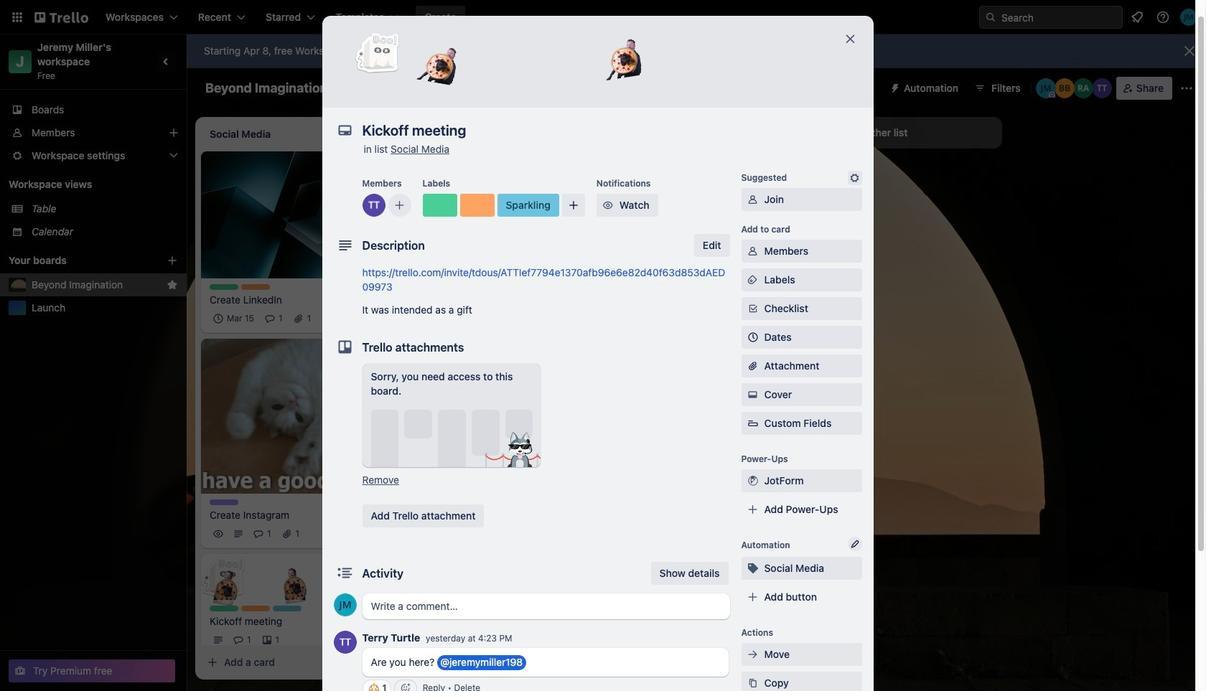 Task type: vqa. For each thing, say whether or not it's contained in the screenshot.
a to the left
no



Task type: describe. For each thing, give the bounding box(es) containing it.
2 vertical spatial color: green, title: none image
[[210, 606, 238, 612]]

https://media3.giphy.com/media/uzbc1merae75kv3oqd/100w.gif?cid=ad960664cgd8q560jl16i4tqsq6qk30rgh2t6st4j6ihzo35&ep=v1_stickers_search&rid=100w.gif&ct=s image
[[597, 28, 649, 81]]

0 vertical spatial ruby anderson (rubyanderson7) image
[[1073, 78, 1093, 98]]

1 vertical spatial ruby anderson (rubyanderson7) image
[[566, 336, 583, 353]]

add reaction image
[[394, 680, 417, 691]]

back to home image
[[34, 6, 88, 29]]

Board name text field
[[198, 77, 335, 100]]

2 vertical spatial terry turtle (terryturtle) image
[[354, 632, 371, 649]]

add members to card image
[[394, 198, 405, 213]]

starred icon image
[[167, 279, 178, 291]]

your boards with 2 items element
[[9, 252, 145, 269]]

show menu image
[[1180, 81, 1194, 95]]

color: purple, title: none image
[[210, 500, 238, 505]]

primary element
[[0, 0, 1206, 34]]

0 vertical spatial color: green, title: none image
[[422, 194, 457, 217]]

open information menu image
[[1156, 10, 1170, 24]]

color: orange, title: none image
[[460, 194, 494, 217]]

0 horizontal spatial color: sky, title: "sparkling" element
[[273, 606, 302, 612]]

search image
[[985, 11, 996, 23]]

color: orange, title: none image for color: green, title: none image to the bottom
[[241, 606, 270, 612]]



Task type: locate. For each thing, give the bounding box(es) containing it.
color: green, title: none image
[[422, 194, 457, 217], [210, 284, 238, 290], [210, 606, 238, 612]]

create from template… image
[[368, 657, 379, 668]]

None checkbox
[[210, 310, 258, 327]]

1 vertical spatial color: orange, title: none image
[[241, 606, 270, 612]]

1 color: orange, title: none image from the top
[[241, 284, 270, 290]]

Search field
[[996, 6, 1122, 28]]

1 horizontal spatial ruby anderson (rubyanderson7) image
[[1073, 78, 1093, 98]]

ruby anderson (rubyanderson7) image
[[1073, 78, 1093, 98], [566, 336, 583, 353]]

1 vertical spatial terry turtle (terryturtle) image
[[526, 336, 543, 353]]

0 horizontal spatial ruby anderson (rubyanderson7) image
[[566, 336, 583, 353]]

2 color: orange, title: none image from the top
[[241, 606, 270, 612]]

color: bold red, title: "thoughts" element
[[414, 370, 442, 376]]

color: orange, title: none image for the middle color: green, title: none image
[[241, 284, 270, 290]]

bob builder (bobbuilder40) image
[[1054, 78, 1075, 98]]

terry turtle (terryturtle) image
[[1092, 78, 1112, 98], [354, 310, 371, 327], [334, 526, 351, 543], [333, 631, 356, 654]]

0 vertical spatial color: sky, title: "sparkling" element
[[497, 194, 559, 217]]

1 horizontal spatial color: sky, title: "sparkling" element
[[497, 194, 559, 217]]

None checkbox
[[459, 296, 535, 313]]

jeremy miller (jeremymiller198) image
[[1180, 9, 1197, 26], [546, 336, 563, 353], [354, 526, 371, 543], [333, 594, 356, 617]]

Write a comment text field
[[362, 594, 730, 620]]

None text field
[[355, 118, 829, 144]]

0 vertical spatial terry turtle (terryturtle) image
[[362, 194, 385, 217]]

add board image
[[167, 255, 178, 266]]

sm image
[[847, 171, 862, 185], [601, 198, 615, 213], [746, 273, 760, 287], [746, 474, 760, 488]]

sm image
[[884, 77, 904, 97], [746, 192, 760, 207], [746, 244, 760, 258], [746, 388, 760, 402], [746, 561, 760, 576], [746, 648, 760, 662], [746, 676, 760, 691]]

create from template… image
[[775, 389, 787, 400]]

jeremy miller (jeremymiller198) image
[[1036, 78, 1056, 98]]

terry turtle (terryturtle) image
[[362, 194, 385, 217], [526, 336, 543, 353], [354, 632, 371, 649]]

0 vertical spatial color: orange, title: none image
[[241, 284, 270, 290]]

color: sky, title: "sparkling" element
[[497, 194, 559, 217], [273, 606, 302, 612]]

1 vertical spatial color: green, title: none image
[[210, 284, 238, 290]]

1 vertical spatial color: sky, title: "sparkling" element
[[273, 606, 302, 612]]

0 notifications image
[[1129, 9, 1146, 26]]

color: orange, title: none image
[[241, 284, 270, 290], [241, 606, 270, 612]]



